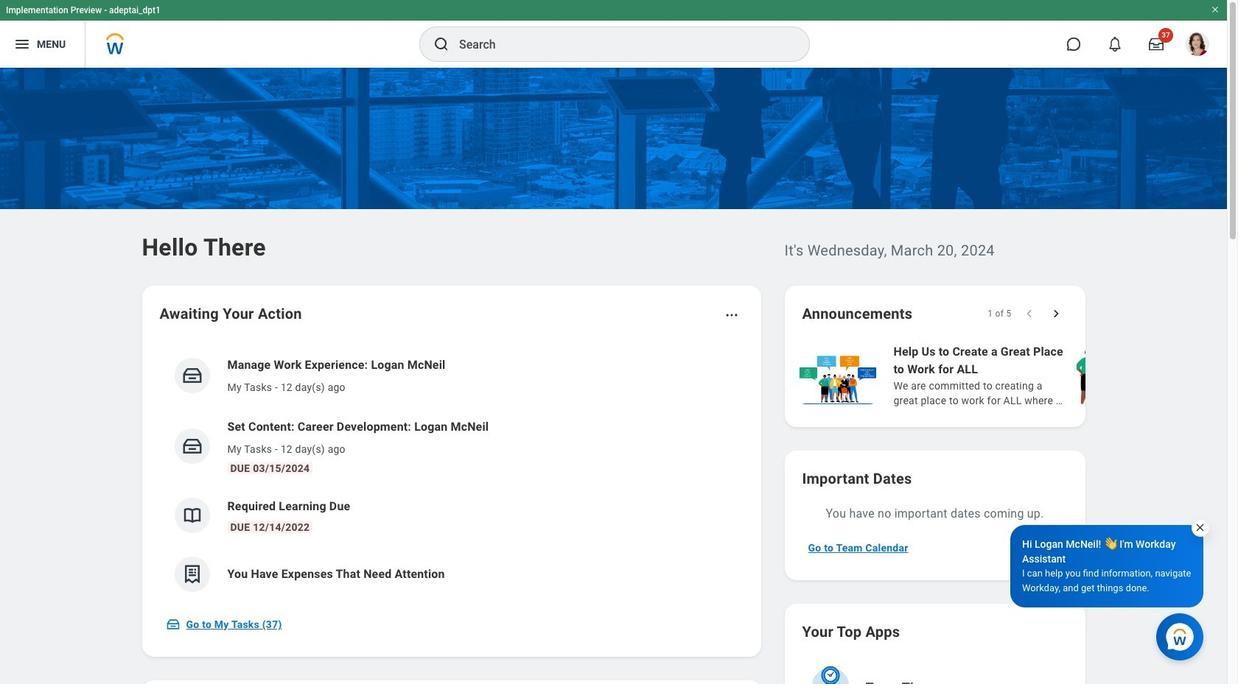 Task type: locate. For each thing, give the bounding box(es) containing it.
1 vertical spatial inbox image
[[165, 618, 180, 632]]

0 horizontal spatial inbox image
[[165, 618, 180, 632]]

status
[[988, 308, 1011, 320]]

related actions image
[[724, 308, 739, 323]]

dashboard expenses image
[[181, 564, 203, 586]]

notifications large image
[[1108, 37, 1122, 52]]

main content
[[0, 68, 1238, 685]]

x image
[[1195, 522, 1206, 534]]

inbox large image
[[1149, 37, 1164, 52]]

list
[[796, 342, 1238, 410], [160, 345, 743, 604]]

justify image
[[13, 35, 31, 53]]

inbox image
[[181, 365, 203, 387], [165, 618, 180, 632]]

1 horizontal spatial inbox image
[[181, 365, 203, 387]]

banner
[[0, 0, 1227, 68]]



Task type: vqa. For each thing, say whether or not it's contained in the screenshot.
related actions image
yes



Task type: describe. For each thing, give the bounding box(es) containing it.
0 vertical spatial inbox image
[[181, 365, 203, 387]]

profile logan mcneil image
[[1186, 32, 1209, 59]]

Search Workday  search field
[[459, 28, 779, 60]]

0 horizontal spatial list
[[160, 345, 743, 604]]

chevron right small image
[[1048, 307, 1063, 321]]

chevron left small image
[[1022, 307, 1037, 321]]

close environment banner image
[[1211, 5, 1220, 14]]

search image
[[433, 35, 450, 53]]

1 horizontal spatial list
[[796, 342, 1238, 410]]

inbox image
[[181, 436, 203, 458]]

book open image
[[181, 505, 203, 527]]



